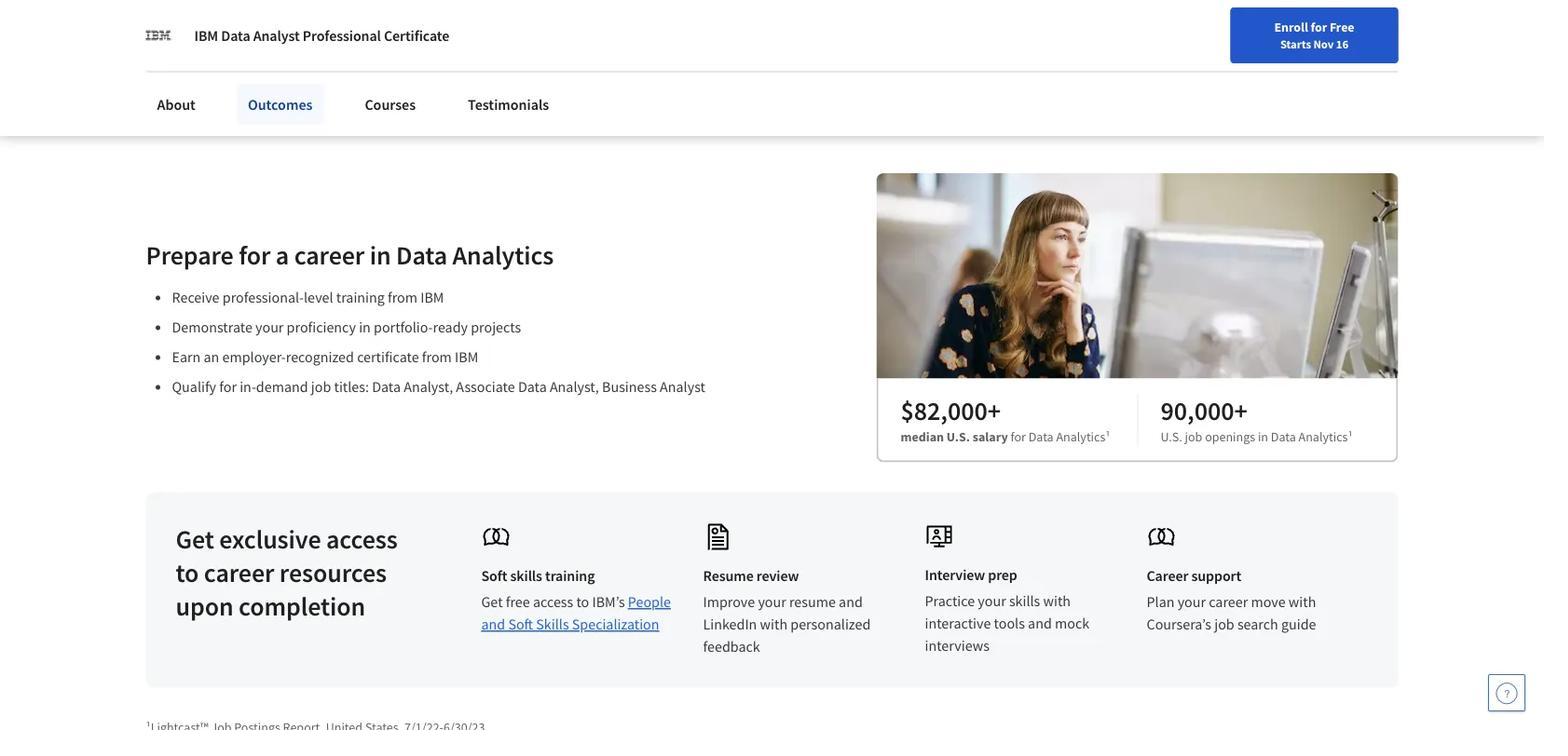Task type: describe. For each thing, give the bounding box(es) containing it.
career
[[1147, 567, 1189, 586]]

with inside resume review improve your resume and linkedin with personalized feedback
[[760, 616, 788, 634]]

exclusive
[[219, 523, 321, 556]]

move
[[1251, 593, 1286, 612]]

for inside $82,000 + median u.s. salary for data analytics ¹
[[1011, 428, 1026, 445]]

demonstrate your proficiency in portfolio-ready projects
[[172, 318, 521, 337]]

1 horizontal spatial career
[[294, 238, 365, 271]]

people
[[628, 593, 671, 612]]

salary
[[973, 428, 1008, 445]]

feedback
[[703, 638, 760, 657]]

$82,000
[[901, 394, 988, 427]]

skills
[[536, 616, 569, 634]]

ibm image
[[146, 22, 172, 48]]

in inside 90,000 + u.s. job openings in data analytics ¹
[[1258, 428, 1269, 445]]

linkedin
[[703, 616, 757, 634]]

how
[[222, 0, 270, 8]]

0 vertical spatial analyst
[[253, 26, 300, 45]]

for for demand
[[219, 378, 237, 397]]

associate
[[456, 378, 515, 397]]

resume review improve your resume and linkedin with personalized feedback
[[703, 567, 871, 657]]

analytics for 90,000
[[1299, 428, 1348, 445]]

english
[[1187, 21, 1232, 40]]

upon
[[176, 590, 234, 623]]

2 vertical spatial ibm
[[455, 348, 479, 367]]

0 vertical spatial in
[[370, 238, 391, 271]]

personalized
[[791, 616, 871, 634]]

certificate
[[357, 348, 419, 367]]

english button
[[1153, 0, 1266, 61]]

career support plan your career move with coursera's job search guide
[[1147, 567, 1317, 634]]

professional-
[[223, 288, 304, 307]]

titles:
[[334, 378, 369, 397]]

data inside $82,000 + median u.s. salary for data analytics ¹
[[1029, 428, 1054, 445]]

ibm data analyst professional certificate
[[194, 26, 450, 45]]

0 vertical spatial business
[[378, 63, 435, 81]]

1 vertical spatial training
[[545, 567, 595, 586]]

data inside 90,000 + u.s. job openings in data analytics ¹
[[1271, 428, 1297, 445]]

completion
[[239, 590, 365, 623]]

ready
[[433, 318, 468, 337]]

job inside career support plan your career move with coursera's job search guide
[[1215, 616, 1235, 634]]

a
[[276, 238, 289, 271]]

¹ for 90,000
[[1348, 428, 1353, 445]]

median
[[901, 428, 944, 445]]

professional
[[303, 26, 381, 45]]

for up courses
[[356, 63, 375, 81]]

projects
[[471, 318, 521, 337]]

people and soft skills specialization link
[[482, 593, 671, 634]]

1 horizontal spatial from
[[422, 348, 452, 367]]

receive
[[172, 288, 220, 307]]

earn
[[172, 348, 201, 367]]

career for plan
[[1209, 593, 1248, 612]]

top
[[429, 0, 466, 8]]

learn
[[177, 63, 214, 81]]

outcomes
[[248, 95, 313, 114]]

free
[[506, 593, 530, 612]]

free
[[1330, 19, 1355, 35]]

prepare for a career in data analytics
[[146, 238, 554, 271]]

qualify for in-demand job titles: data analyst, associate data analyst, business analyst
[[172, 378, 706, 397]]

learn more about coursera for business
[[177, 63, 435, 81]]

are
[[597, 0, 633, 8]]

with inside career support plan your career move with coursera's job search guide
[[1289, 593, 1317, 612]]

your for interview prep practice your skills with interactive tools and mock interviews
[[978, 592, 1007, 611]]

coursera's
[[1147, 616, 1212, 634]]

analytics for $82,000
[[1057, 428, 1106, 445]]

+ for 90,000
[[1235, 394, 1248, 427]]

demand inside see how employees at top companies are mastering in-demand skills
[[206, 9, 298, 41]]

testimonials
[[468, 95, 549, 114]]

data right associate
[[518, 378, 547, 397]]

your for career support plan your career move with coursera's job search guide
[[1178, 593, 1206, 612]]

resume
[[703, 567, 754, 586]]

interactive
[[925, 615, 991, 633]]

90,000 + u.s. job openings in data analytics ¹
[[1161, 394, 1353, 445]]

interviews
[[925, 637, 990, 656]]

90,000
[[1161, 394, 1235, 427]]

for for starts
[[1311, 19, 1328, 35]]

coursera
[[295, 63, 353, 81]]

data down certificate
[[372, 378, 401, 397]]

show notifications image
[[1293, 23, 1315, 46]]

soft inside the "people and soft skills specialization"
[[508, 616, 533, 634]]

search
[[1238, 616, 1279, 634]]

tools
[[994, 615, 1025, 633]]

2 analyst, from the left
[[550, 378, 599, 397]]

guide
[[1282, 616, 1317, 634]]

to for career
[[176, 556, 199, 589]]

$82,000 + median u.s. salary for data analytics ¹
[[901, 394, 1111, 445]]

openings
[[1206, 428, 1256, 445]]

interview
[[925, 566, 986, 585]]

review
[[757, 567, 799, 586]]

recognized
[[286, 348, 354, 367]]

interview prep practice your skills with interactive tools and mock interviews
[[925, 566, 1090, 656]]

prepare
[[146, 238, 234, 271]]

mastering
[[639, 0, 751, 8]]

¹ for $82,000
[[1106, 428, 1111, 445]]

employer-
[[222, 348, 286, 367]]

see how employees at top companies are mastering in-demand skills
[[177, 0, 751, 41]]

0 horizontal spatial analytics
[[453, 238, 554, 271]]

starts
[[1281, 36, 1312, 51]]

level
[[304, 288, 333, 307]]

about
[[157, 95, 196, 114]]

companies
[[472, 0, 592, 8]]

1 horizontal spatial analyst
[[660, 378, 706, 397]]

enroll
[[1275, 19, 1309, 35]]

to for ibm's
[[577, 593, 589, 612]]

nov
[[1314, 36, 1334, 51]]

skills inside see how employees at top companies are mastering in-demand skills
[[304, 9, 360, 41]]

in- inside see how employees at top companies are mastering in-demand skills
[[177, 9, 206, 41]]

demonstrate
[[172, 318, 253, 337]]



Task type: locate. For each thing, give the bounding box(es) containing it.
plan
[[1147, 593, 1175, 612]]

1 vertical spatial access
[[533, 593, 574, 612]]

support
[[1192, 567, 1242, 586]]

in up portfolio-
[[370, 238, 391, 271]]

your down review
[[758, 593, 787, 612]]

0 vertical spatial training
[[336, 288, 385, 307]]

2 horizontal spatial and
[[1028, 615, 1052, 633]]

0 horizontal spatial skills
[[304, 9, 360, 41]]

with up "guide"
[[1289, 593, 1317, 612]]

skills up tools
[[1010, 592, 1041, 611]]

career down exclusive
[[204, 556, 274, 589]]

career down support
[[1209, 593, 1248, 612]]

your inside career support plan your career move with coursera's job search guide
[[1178, 593, 1206, 612]]

ibm down see
[[194, 26, 218, 45]]

0 vertical spatial demand
[[206, 9, 298, 41]]

to inside get exclusive access to career resources upon completion
[[176, 556, 199, 589]]

specialization
[[572, 616, 660, 634]]

practice
[[925, 592, 975, 611]]

2 horizontal spatial with
[[1289, 593, 1317, 612]]

0 horizontal spatial analyst,
[[404, 378, 453, 397]]

your up coursera's
[[1178, 593, 1206, 612]]

access for free
[[533, 593, 574, 612]]

1 horizontal spatial in-
[[240, 378, 256, 397]]

1 vertical spatial business
[[602, 378, 657, 397]]

your inside interview prep practice your skills with interactive tools and mock interviews
[[978, 592, 1007, 611]]

1 horizontal spatial ibm
[[421, 288, 444, 307]]

0 vertical spatial job
[[311, 378, 331, 397]]

skills inside interview prep practice your skills with interactive tools and mock interviews
[[1010, 592, 1041, 611]]

career inside get exclusive access to career resources upon completion
[[204, 556, 274, 589]]

in- down see
[[177, 9, 206, 41]]

1 + from the left
[[988, 394, 1001, 427]]

access
[[326, 523, 398, 556], [533, 593, 574, 612]]

0 horizontal spatial business
[[378, 63, 435, 81]]

0 horizontal spatial soft
[[482, 567, 508, 586]]

help center image
[[1496, 682, 1519, 705]]

earn an employer-recognized certificate from ibm
[[172, 348, 479, 367]]

1 vertical spatial from
[[422, 348, 452, 367]]

get
[[176, 523, 214, 556], [482, 593, 503, 612]]

1 vertical spatial to
[[577, 593, 589, 612]]

mock
[[1055, 615, 1090, 633]]

0 horizontal spatial career
[[204, 556, 274, 589]]

qualify
[[172, 378, 216, 397]]

to left ibm's
[[577, 593, 589, 612]]

0 horizontal spatial in-
[[177, 9, 206, 41]]

None search field
[[266, 12, 713, 49]]

job inside 90,000 + u.s. job openings in data analytics ¹
[[1185, 428, 1203, 445]]

2 ¹ from the left
[[1348, 428, 1353, 445]]

demand down how on the top
[[206, 9, 298, 41]]

0 horizontal spatial to
[[176, 556, 199, 589]]

ibm up ready
[[421, 288, 444, 307]]

analyst, right associate
[[550, 378, 599, 397]]

ibm's
[[592, 593, 625, 612]]

ibm down ready
[[455, 348, 479, 367]]

improve
[[703, 593, 755, 612]]

+ for $82,000
[[988, 394, 1001, 427]]

2 horizontal spatial career
[[1209, 593, 1248, 612]]

for right salary
[[1011, 428, 1026, 445]]

courses
[[365, 95, 416, 114]]

get inside get exclusive access to career resources upon completion
[[176, 523, 214, 556]]

1 vertical spatial skills
[[510, 567, 542, 586]]

1 horizontal spatial business
[[602, 378, 657, 397]]

at
[[401, 0, 424, 8]]

learn more about coursera for business link
[[177, 63, 435, 81]]

1 u.s. from the left
[[947, 428, 970, 445]]

0 horizontal spatial +
[[988, 394, 1001, 427]]

0 vertical spatial from
[[388, 288, 418, 307]]

0 horizontal spatial analyst
[[253, 26, 300, 45]]

prep
[[988, 566, 1018, 585]]

and up "personalized"
[[839, 593, 863, 612]]

2 vertical spatial in
[[1258, 428, 1269, 445]]

¹ inside 90,000 + u.s. job openings in data analytics ¹
[[1348, 428, 1353, 445]]

1 horizontal spatial get
[[482, 593, 503, 612]]

for up nov
[[1311, 19, 1328, 35]]

0 vertical spatial career
[[294, 238, 365, 271]]

with inside interview prep practice your skills with interactive tools and mock interviews
[[1044, 592, 1071, 611]]

1 horizontal spatial to
[[577, 593, 589, 612]]

for
[[1311, 19, 1328, 35], [356, 63, 375, 81], [239, 238, 271, 271], [219, 378, 237, 397], [1011, 428, 1026, 445]]

to up upon
[[176, 556, 199, 589]]

analyst
[[253, 26, 300, 45], [660, 378, 706, 397]]

2 u.s. from the left
[[1161, 428, 1183, 445]]

+ up openings
[[1235, 394, 1248, 427]]

data down how on the top
[[221, 26, 250, 45]]

1 vertical spatial in
[[359, 318, 371, 337]]

analytics up projects at the left
[[453, 238, 554, 271]]

data right salary
[[1029, 428, 1054, 445]]

1 horizontal spatial job
[[1185, 428, 1203, 445]]

analytics right salary
[[1057, 428, 1106, 445]]

1 horizontal spatial skills
[[510, 567, 542, 586]]

0 horizontal spatial u.s.
[[947, 428, 970, 445]]

courses link
[[354, 84, 427, 125]]

soft down the free
[[508, 616, 533, 634]]

1 horizontal spatial access
[[533, 593, 574, 612]]

0 vertical spatial ibm
[[194, 26, 218, 45]]

0 horizontal spatial from
[[388, 288, 418, 307]]

and inside the "people and soft skills specialization"
[[482, 616, 505, 634]]

receive professional-level training from ibm
[[172, 288, 444, 307]]

analytics right openings
[[1299, 428, 1348, 445]]

+ up salary
[[988, 394, 1001, 427]]

1 vertical spatial ibm
[[421, 288, 444, 307]]

¹
[[1106, 428, 1111, 445], [1348, 428, 1353, 445]]

u.s. inside $82,000 + median u.s. salary for data analytics ¹
[[947, 428, 970, 445]]

1 horizontal spatial soft
[[508, 616, 533, 634]]

soft up the free
[[482, 567, 508, 586]]

1 ¹ from the left
[[1106, 428, 1111, 445]]

1 horizontal spatial +
[[1235, 394, 1248, 427]]

2 horizontal spatial ibm
[[455, 348, 479, 367]]

u.s. inside 90,000 + u.s. job openings in data analytics ¹
[[1161, 428, 1183, 445]]

2 vertical spatial job
[[1215, 616, 1235, 634]]

in right openings
[[1258, 428, 1269, 445]]

portfolio-
[[374, 318, 433, 337]]

0 horizontal spatial training
[[336, 288, 385, 307]]

career
[[294, 238, 365, 271], [204, 556, 274, 589], [1209, 593, 1248, 612]]

1 analyst, from the left
[[404, 378, 453, 397]]

job down 90,000
[[1185, 428, 1203, 445]]

+
[[988, 394, 1001, 427], [1235, 394, 1248, 427]]

outcomes link
[[237, 84, 324, 125]]

get for get free access to ibm's
[[482, 593, 503, 612]]

employees
[[275, 0, 396, 8]]

2 horizontal spatial job
[[1215, 616, 1235, 634]]

2 vertical spatial career
[[1209, 593, 1248, 612]]

demand down employer-
[[256, 378, 308, 397]]

0 vertical spatial to
[[176, 556, 199, 589]]

get for get exclusive access to career resources upon completion
[[176, 523, 214, 556]]

in
[[370, 238, 391, 271], [359, 318, 371, 337], [1258, 428, 1269, 445]]

u.s. down 90,000
[[1161, 428, 1183, 445]]

get left the free
[[482, 593, 503, 612]]

certificate
[[384, 26, 450, 45]]

2 + from the left
[[1235, 394, 1248, 427]]

from
[[388, 288, 418, 307], [422, 348, 452, 367]]

and inside resume review improve your resume and linkedin with personalized feedback
[[839, 593, 863, 612]]

0 vertical spatial skills
[[304, 9, 360, 41]]

enroll for free starts nov 16
[[1275, 19, 1355, 51]]

analytics inside 90,000 + u.s. job openings in data analytics ¹
[[1299, 428, 1348, 445]]

+ inside $82,000 + median u.s. salary for data analytics ¹
[[988, 394, 1001, 427]]

1 vertical spatial in-
[[240, 378, 256, 397]]

business
[[378, 63, 435, 81], [602, 378, 657, 397]]

+ inside 90,000 + u.s. job openings in data analytics ¹
[[1235, 394, 1248, 427]]

1 vertical spatial career
[[204, 556, 274, 589]]

testimonials link
[[457, 84, 561, 125]]

data up portfolio-
[[396, 238, 448, 271]]

job left search
[[1215, 616, 1235, 634]]

in- down employer-
[[240, 378, 256, 397]]

soft skills training
[[482, 567, 595, 586]]

from up portfolio-
[[388, 288, 418, 307]]

1 horizontal spatial u.s.
[[1161, 428, 1183, 445]]

get free access to ibm's
[[482, 593, 628, 612]]

about link
[[146, 84, 207, 125]]

1 horizontal spatial with
[[1044, 592, 1071, 611]]

0 vertical spatial soft
[[482, 567, 508, 586]]

and right tools
[[1028, 615, 1052, 633]]

0 horizontal spatial and
[[482, 616, 505, 634]]

0 horizontal spatial job
[[311, 378, 331, 397]]

analyst,
[[404, 378, 453, 397], [550, 378, 599, 397]]

proficiency
[[287, 318, 356, 337]]

0 vertical spatial access
[[326, 523, 398, 556]]

for right qualify
[[219, 378, 237, 397]]

your down prep
[[978, 592, 1007, 611]]

access up the skills
[[533, 593, 574, 612]]

your inside resume review improve your resume and linkedin with personalized feedback
[[758, 593, 787, 612]]

skills down employees
[[304, 9, 360, 41]]

your
[[256, 318, 284, 337], [978, 592, 1007, 611], [758, 593, 787, 612], [1178, 593, 1206, 612]]

2 horizontal spatial skills
[[1010, 592, 1041, 611]]

more
[[216, 63, 251, 81]]

analytics inside $82,000 + median u.s. salary for data analytics ¹
[[1057, 428, 1106, 445]]

with up mock
[[1044, 592, 1071, 611]]

get exclusive access to career resources upon completion
[[176, 523, 398, 623]]

0 vertical spatial get
[[176, 523, 214, 556]]

1 vertical spatial job
[[1185, 428, 1203, 445]]

about
[[254, 63, 292, 81]]

for inside enroll for free starts nov 16
[[1311, 19, 1328, 35]]

data right openings
[[1271, 428, 1297, 445]]

coursera enterprise logos image
[[983, 0, 1356, 69]]

an
[[204, 348, 219, 367]]

soft
[[482, 567, 508, 586], [508, 616, 533, 634]]

1 vertical spatial get
[[482, 593, 503, 612]]

1 vertical spatial demand
[[256, 378, 308, 397]]

in-
[[177, 9, 206, 41], [240, 378, 256, 397]]

resources
[[280, 556, 387, 589]]

2 vertical spatial skills
[[1010, 592, 1041, 611]]

0 horizontal spatial ¹
[[1106, 428, 1111, 445]]

1 horizontal spatial ¹
[[1348, 428, 1353, 445]]

career inside career support plan your career move with coursera's job search guide
[[1209, 593, 1248, 612]]

training up the get free access to ibm's
[[545, 567, 595, 586]]

and left the skills
[[482, 616, 505, 634]]

your for resume review improve your resume and linkedin with personalized feedback
[[758, 593, 787, 612]]

from up the qualify for in-demand job titles: data analyst, associate data analyst, business analyst
[[422, 348, 452, 367]]

people and soft skills specialization
[[482, 593, 671, 634]]

1 horizontal spatial analytics
[[1057, 428, 1106, 445]]

1 horizontal spatial training
[[545, 567, 595, 586]]

u.s. down $82,000
[[947, 428, 970, 445]]

16
[[1337, 36, 1349, 51]]

0 vertical spatial in-
[[177, 9, 206, 41]]

in up certificate
[[359, 318, 371, 337]]

your down professional-
[[256, 318, 284, 337]]

access up resources
[[326, 523, 398, 556]]

and inside interview prep practice your skills with interactive tools and mock interviews
[[1028, 615, 1052, 633]]

analyst, down certificate
[[404, 378, 453, 397]]

0 horizontal spatial ibm
[[194, 26, 218, 45]]

0 horizontal spatial access
[[326, 523, 398, 556]]

skills
[[304, 9, 360, 41], [510, 567, 542, 586], [1010, 592, 1041, 611]]

access inside get exclusive access to career resources upon completion
[[326, 523, 398, 556]]

career for access
[[204, 556, 274, 589]]

2 horizontal spatial analytics
[[1299, 428, 1348, 445]]

u.s.
[[947, 428, 970, 445], [1161, 428, 1183, 445]]

get up upon
[[176, 523, 214, 556]]

see
[[177, 0, 217, 8]]

training up demonstrate your proficiency in portfolio-ready projects
[[336, 288, 385, 307]]

1 vertical spatial analyst
[[660, 378, 706, 397]]

1 vertical spatial soft
[[508, 616, 533, 634]]

demand
[[206, 9, 298, 41], [256, 378, 308, 397]]

and
[[839, 593, 863, 612], [1028, 615, 1052, 633], [482, 616, 505, 634]]

for left a
[[239, 238, 271, 271]]

with right linkedin
[[760, 616, 788, 634]]

access for exclusive
[[326, 523, 398, 556]]

resume
[[790, 593, 836, 612]]

for for career
[[239, 238, 271, 271]]

skills up the free
[[510, 567, 542, 586]]

1 horizontal spatial and
[[839, 593, 863, 612]]

with
[[1044, 592, 1071, 611], [1289, 593, 1317, 612], [760, 616, 788, 634]]

¹ inside $82,000 + median u.s. salary for data analytics ¹
[[1106, 428, 1111, 445]]

job down recognized at the left
[[311, 378, 331, 397]]

career up the level
[[294, 238, 365, 271]]

1 horizontal spatial analyst,
[[550, 378, 599, 397]]

0 horizontal spatial get
[[176, 523, 214, 556]]

0 horizontal spatial with
[[760, 616, 788, 634]]



Task type: vqa. For each thing, say whether or not it's contained in the screenshot.
the Explore 'DROPDOWN BUTTON'
no



